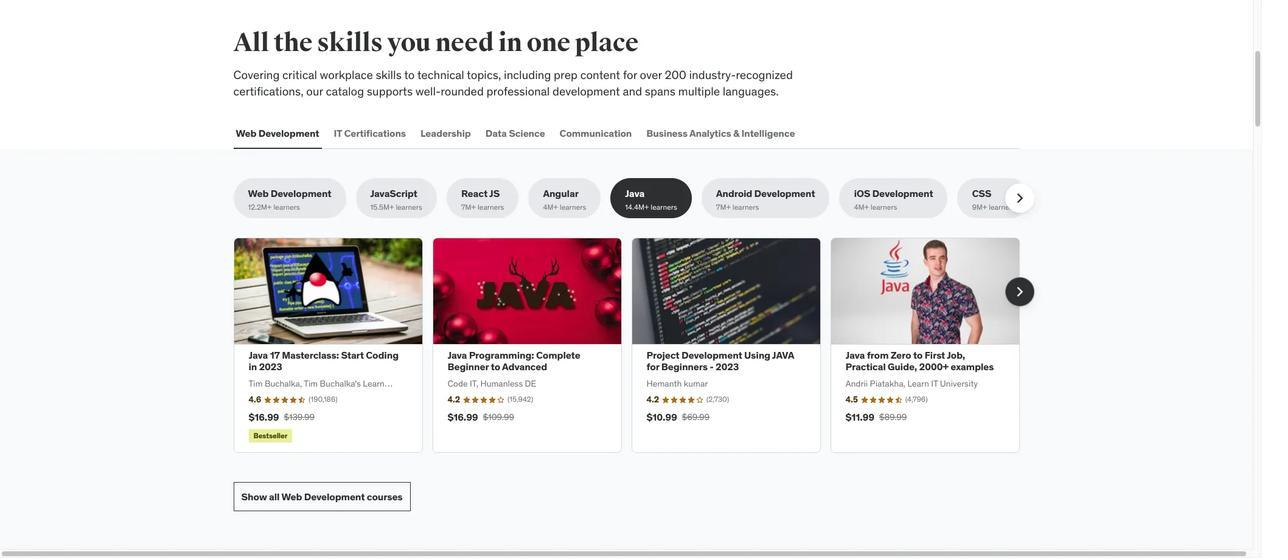 Task type: locate. For each thing, give the bounding box(es) containing it.
from
[[867, 350, 889, 362]]

java inside java from zero to first job, practical guide, 2000+ examples
[[846, 350, 865, 362]]

development
[[259, 127, 319, 139], [271, 188, 331, 200], [755, 188, 815, 200], [873, 188, 933, 200], [682, 350, 742, 362], [304, 491, 365, 503]]

for up and
[[623, 68, 637, 82]]

to inside java programming: complete beginner to advanced
[[491, 361, 500, 373]]

spans
[[645, 84, 676, 98]]

0 horizontal spatial for
[[623, 68, 637, 82]]

development left "courses"
[[304, 491, 365, 503]]

skills inside covering critical workplace skills to technical topics, including prep content for over 200 industry-recognized certifications, our catalog supports well-rounded professional development and spans multiple languages.
[[376, 68, 402, 82]]

1 horizontal spatial to
[[491, 361, 500, 373]]

skills
[[317, 28, 383, 59], [376, 68, 402, 82]]

development for web development
[[259, 127, 319, 139]]

in for 2023
[[249, 361, 257, 373]]

7m+ inside react js 7m+ learners
[[461, 202, 476, 212]]

5 learners from the left
[[651, 202, 677, 212]]

business analytics & intelligence
[[647, 127, 795, 139]]

1 vertical spatial in
[[249, 361, 257, 373]]

1 horizontal spatial for
[[647, 361, 659, 373]]

java up 14.4m+
[[625, 188, 645, 200]]

2023
[[259, 361, 282, 373], [716, 361, 739, 373]]

to
[[404, 68, 415, 82], [913, 350, 923, 362], [491, 361, 500, 373]]

1 4m+ from the left
[[543, 202, 558, 212]]

programming:
[[469, 350, 534, 362]]

all the skills you need in one place
[[233, 28, 639, 59]]

practical
[[846, 361, 886, 373]]

our
[[306, 84, 323, 98]]

skills up the "supports"
[[376, 68, 402, 82]]

1 2023 from the left
[[259, 361, 282, 373]]

java inside java 14.4m+ learners
[[625, 188, 645, 200]]

0 horizontal spatial 7m+
[[461, 202, 476, 212]]

0 horizontal spatial in
[[249, 361, 257, 373]]

development down certifications,
[[259, 127, 319, 139]]

certifications,
[[233, 84, 304, 98]]

1 vertical spatial web
[[248, 188, 269, 200]]

job,
[[947, 350, 965, 362]]

java programming: complete beginner to advanced
[[448, 350, 580, 373]]

recognized
[[736, 68, 793, 82]]

masterclass:
[[282, 350, 339, 362]]

development up 12.2m+
[[271, 188, 331, 200]]

java 17 masterclass: start coding in 2023 link
[[249, 350, 399, 373]]

1 horizontal spatial in
[[499, 28, 522, 59]]

to right beginner
[[491, 361, 500, 373]]

2 4m+ from the left
[[854, 202, 869, 212]]

in up including
[[499, 28, 522, 59]]

project development using java for beginners - 2023 link
[[647, 350, 794, 373]]

for left beginners
[[647, 361, 659, 373]]

1 horizontal spatial 7m+
[[716, 202, 731, 212]]

web down certifications,
[[236, 127, 257, 139]]

0 horizontal spatial 2023
[[259, 361, 282, 373]]

2 2023 from the left
[[716, 361, 739, 373]]

ios
[[854, 188, 871, 200]]

development for android development 7m+ learners
[[755, 188, 815, 200]]

0 vertical spatial for
[[623, 68, 637, 82]]

java inside java programming: complete beginner to advanced
[[448, 350, 467, 362]]

java 14.4m+ learners
[[625, 188, 677, 212]]

development right android
[[755, 188, 815, 200]]

react js 7m+ learners
[[461, 188, 504, 212]]

web
[[236, 127, 257, 139], [248, 188, 269, 200], [281, 491, 302, 503]]

7m+ for android development
[[716, 202, 731, 212]]

7m+ down android
[[716, 202, 731, 212]]

guide,
[[888, 361, 917, 373]]

java for java from zero to first job, practical guide, 2000+ examples
[[846, 350, 865, 362]]

business analytics & intelligence button
[[644, 119, 798, 148]]

you
[[387, 28, 431, 59]]

to up the "supports"
[[404, 68, 415, 82]]

show
[[241, 491, 267, 503]]

2023 inside the "java 17 masterclass: start coding in 2023"
[[259, 361, 282, 373]]

development inside the android development 7m+ learners
[[755, 188, 815, 200]]

development inside ios development 4m+ learners
[[873, 188, 933, 200]]

web development 12.2m+ learners
[[248, 188, 331, 212]]

4m+ down "angular"
[[543, 202, 558, 212]]

in for one
[[499, 28, 522, 59]]

-
[[710, 361, 714, 373]]

1 horizontal spatial 2023
[[716, 361, 739, 373]]

react
[[461, 188, 488, 200]]

java
[[625, 188, 645, 200], [249, 350, 268, 362], [448, 350, 467, 362], [846, 350, 865, 362]]

web right the all
[[281, 491, 302, 503]]

android
[[716, 188, 753, 200]]

using
[[744, 350, 771, 362]]

advanced
[[502, 361, 547, 373]]

rounded
[[441, 84, 484, 98]]

java left from
[[846, 350, 865, 362]]

web for web development
[[236, 127, 257, 139]]

development right ios
[[873, 188, 933, 200]]

in
[[499, 28, 522, 59], [249, 361, 257, 373]]

beginner
[[448, 361, 489, 373]]

7m+ inside the android development 7m+ learners
[[716, 202, 731, 212]]

in inside the "java 17 masterclass: start coding in 2023"
[[249, 361, 257, 373]]

learners inside angular 4m+ learners
[[560, 202, 586, 212]]

0 horizontal spatial to
[[404, 68, 415, 82]]

web inside button
[[236, 127, 257, 139]]

data science button
[[483, 119, 548, 148]]

to inside covering critical workplace skills to technical topics, including prep content for over 200 industry-recognized certifications, our catalog supports well-rounded professional development and spans multiple languages.
[[404, 68, 415, 82]]

7m+ for react js
[[461, 202, 476, 212]]

java inside the "java 17 masterclass: start coding in 2023"
[[249, 350, 268, 362]]

development inside button
[[259, 127, 319, 139]]

java for java 14.4m+ learners
[[625, 188, 645, 200]]

4m+ inside angular 4m+ learners
[[543, 202, 558, 212]]

4m+ inside ios development 4m+ learners
[[854, 202, 869, 212]]

&
[[733, 127, 740, 139]]

java left 17
[[249, 350, 268, 362]]

1 vertical spatial skills
[[376, 68, 402, 82]]

learners inside the web development 12.2m+ learners
[[274, 202, 300, 212]]

all
[[269, 491, 280, 503]]

200
[[665, 68, 687, 82]]

to for workplace
[[404, 68, 415, 82]]

skills up workplace
[[317, 28, 383, 59]]

7 learners from the left
[[871, 202, 897, 212]]

intelligence
[[742, 127, 795, 139]]

supports
[[367, 84, 413, 98]]

css 9m+ learners
[[972, 188, 1016, 212]]

3 learners from the left
[[478, 202, 504, 212]]

1 learners from the left
[[274, 202, 300, 212]]

1 horizontal spatial 4m+
[[854, 202, 869, 212]]

need
[[435, 28, 494, 59]]

7m+ down react
[[461, 202, 476, 212]]

web up 12.2m+
[[248, 188, 269, 200]]

7m+
[[461, 202, 476, 212], [716, 202, 731, 212]]

8 learners from the left
[[989, 202, 1016, 212]]

1 vertical spatial for
[[647, 361, 659, 373]]

4m+ down ios
[[854, 202, 869, 212]]

leadership
[[421, 127, 471, 139]]

learners inside the android development 7m+ learners
[[733, 202, 759, 212]]

web development
[[236, 127, 319, 139]]

in left 17
[[249, 361, 257, 373]]

javascript 15.5m+ learners
[[370, 188, 422, 212]]

critical
[[282, 68, 317, 82]]

learners
[[274, 202, 300, 212], [396, 202, 422, 212], [478, 202, 504, 212], [560, 202, 586, 212], [651, 202, 677, 212], [733, 202, 759, 212], [871, 202, 897, 212], [989, 202, 1016, 212]]

to left the first
[[913, 350, 923, 362]]

project development using java for beginners - 2023
[[647, 350, 794, 373]]

courses
[[367, 491, 403, 503]]

start
[[341, 350, 364, 362]]

4 learners from the left
[[560, 202, 586, 212]]

1 7m+ from the left
[[461, 202, 476, 212]]

0 horizontal spatial 4m+
[[543, 202, 558, 212]]

0 vertical spatial in
[[499, 28, 522, 59]]

2 horizontal spatial to
[[913, 350, 923, 362]]

2 7m+ from the left
[[716, 202, 731, 212]]

learners inside react js 7m+ learners
[[478, 202, 504, 212]]

complete
[[536, 350, 580, 362]]

next image
[[1010, 189, 1030, 208]]

industry-
[[689, 68, 736, 82]]

6 learners from the left
[[733, 202, 759, 212]]

development left using at the bottom of page
[[682, 350, 742, 362]]

2 learners from the left
[[396, 202, 422, 212]]

learners inside css 9m+ learners
[[989, 202, 1016, 212]]

coding
[[366, 350, 399, 362]]

development inside project development using java for beginners - 2023
[[682, 350, 742, 362]]

0 vertical spatial web
[[236, 127, 257, 139]]

over
[[640, 68, 662, 82]]

java left programming:
[[448, 350, 467, 362]]

development inside the web development 12.2m+ learners
[[271, 188, 331, 200]]

web inside the web development 12.2m+ learners
[[248, 188, 269, 200]]



Task type: describe. For each thing, give the bounding box(es) containing it.
professional
[[487, 84, 550, 98]]

ios development 4m+ learners
[[854, 188, 933, 212]]

to inside java from zero to first job, practical guide, 2000+ examples
[[913, 350, 923, 362]]

js
[[489, 188, 500, 200]]

show all web development courses
[[241, 491, 403, 503]]

15.5m+
[[370, 202, 394, 212]]

first
[[925, 350, 945, 362]]

learners inside javascript 15.5m+ learners
[[396, 202, 422, 212]]

development for ios development 4m+ learners
[[873, 188, 933, 200]]

analytics
[[690, 127, 731, 139]]

web development button
[[233, 119, 322, 148]]

it certifications
[[334, 127, 406, 139]]

multiple
[[678, 84, 720, 98]]

java from zero to first job, practical guide, 2000+ examples link
[[846, 350, 994, 373]]

workplace
[[320, 68, 373, 82]]

place
[[575, 28, 639, 59]]

technical
[[417, 68, 464, 82]]

next image
[[1010, 282, 1030, 302]]

android development 7m+ learners
[[716, 188, 815, 212]]

web for web development 12.2m+ learners
[[248, 188, 269, 200]]

java for java programming: complete beginner to advanced
[[448, 350, 467, 362]]

certifications
[[344, 127, 406, 139]]

data science
[[486, 127, 545, 139]]

angular 4m+ learners
[[543, 188, 586, 212]]

2 vertical spatial web
[[281, 491, 302, 503]]

covering
[[233, 68, 280, 82]]

the
[[274, 28, 313, 59]]

zero
[[891, 350, 911, 362]]

development for project development using java for beginners - 2023
[[682, 350, 742, 362]]

java from zero to first job, practical guide, 2000+ examples
[[846, 350, 994, 373]]

communication button
[[557, 119, 634, 148]]

one
[[527, 28, 571, 59]]

development
[[553, 84, 620, 98]]

catalog
[[326, 84, 364, 98]]

project
[[647, 350, 680, 362]]

business
[[647, 127, 688, 139]]

2023 inside project development using java for beginners - 2023
[[716, 361, 739, 373]]

all
[[233, 28, 269, 59]]

and
[[623, 84, 642, 98]]

examples
[[951, 361, 994, 373]]

prep
[[554, 68, 578, 82]]

topics,
[[467, 68, 501, 82]]

12.2m+
[[248, 202, 272, 212]]

it
[[334, 127, 342, 139]]

languages.
[[723, 84, 779, 98]]

9m+
[[972, 202, 987, 212]]

learners inside ios development 4m+ learners
[[871, 202, 897, 212]]

javascript
[[370, 188, 417, 200]]

java programming: complete beginner to advanced link
[[448, 350, 580, 373]]

0 vertical spatial skills
[[317, 28, 383, 59]]

java 17 masterclass: start coding in 2023
[[249, 350, 399, 373]]

14.4m+
[[625, 202, 649, 212]]

covering critical workplace skills to technical topics, including prep content for over 200 industry-recognized certifications, our catalog supports well-rounded professional development and spans multiple languages.
[[233, 68, 793, 98]]

it certifications button
[[331, 119, 408, 148]]

css
[[972, 188, 992, 200]]

communication
[[560, 127, 632, 139]]

science
[[509, 127, 545, 139]]

development for web development 12.2m+ learners
[[271, 188, 331, 200]]

java for java 17 masterclass: start coding in 2023
[[249, 350, 268, 362]]

data
[[486, 127, 507, 139]]

17
[[270, 350, 280, 362]]

beginners
[[662, 361, 708, 373]]

for inside project development using java for beginners - 2023
[[647, 361, 659, 373]]

to for complete
[[491, 361, 500, 373]]

carousel element
[[233, 238, 1034, 454]]

for inside covering critical workplace skills to technical topics, including prep content for over 200 industry-recognized certifications, our catalog supports well-rounded professional development and spans multiple languages.
[[623, 68, 637, 82]]

angular
[[543, 188, 579, 200]]

well-
[[416, 84, 441, 98]]

learners inside java 14.4m+ learners
[[651, 202, 677, 212]]

show all web development courses link
[[233, 483, 411, 512]]

including
[[504, 68, 551, 82]]

java
[[772, 350, 794, 362]]

topic filters element
[[233, 179, 1034, 219]]

leadership button
[[418, 119, 473, 148]]

2000+
[[919, 361, 949, 373]]



Task type: vqa. For each thing, say whether or not it's contained in the screenshot.


